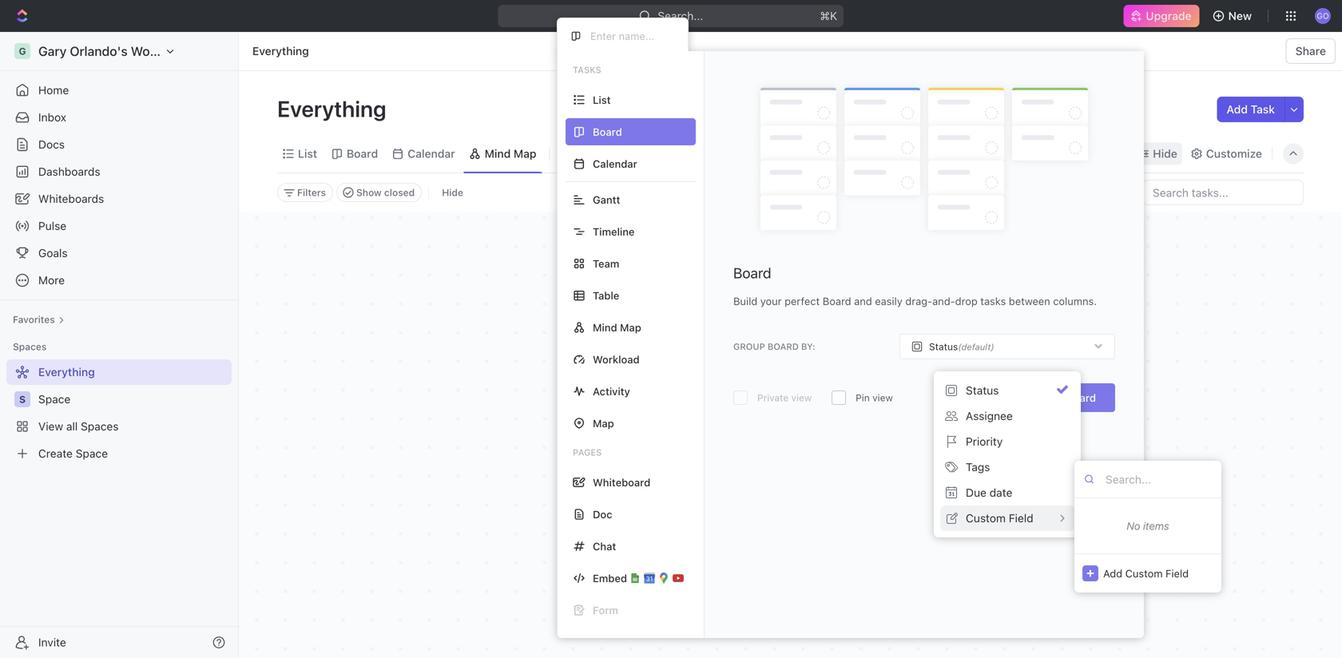 Task type: vqa. For each thing, say whether or not it's contained in the screenshot.
2nd 28 ELEMENT from right 28
no



Task type: locate. For each thing, give the bounding box(es) containing it.
custom inside dropdown button
[[966, 512, 1006, 525]]

add custom field button
[[1075, 554, 1222, 593]]

0 horizontal spatial no
[[702, 485, 721, 503]]

mind right calendar link
[[485, 147, 511, 160]]

hide right search
[[1153, 147, 1178, 160]]

1 horizontal spatial list
[[593, 94, 611, 106]]

custom down due date
[[966, 512, 1006, 525]]

1 vertical spatial no
[[1127, 520, 1141, 532]]

calendar up gantt
[[593, 158, 637, 170]]

1 vertical spatial status
[[966, 384, 999, 397]]

no
[[702, 485, 721, 503], [1127, 520, 1141, 532]]

1 vertical spatial everything
[[277, 95, 391, 122]]

0 vertical spatial board
[[347, 147, 378, 160]]

0 vertical spatial mind map
[[485, 147, 537, 160]]

status up assignee
[[966, 384, 999, 397]]

add inside button
[[1227, 103, 1248, 116]]

1 horizontal spatial mind map
[[593, 322, 641, 334]]

priority button
[[941, 429, 1075, 455]]

items
[[1143, 520, 1169, 532]]

1 horizontal spatial hide
[[1153, 147, 1178, 160]]

0 horizontal spatial board
[[347, 147, 378, 160]]

1 horizontal spatial mind
[[593, 322, 617, 334]]

add task button
[[1217, 97, 1285, 122]]

pulse link
[[6, 213, 232, 239]]

mind map up 'workload' at the bottom left of page
[[593, 322, 641, 334]]

0 horizontal spatial map
[[514, 147, 537, 160]]

field inside dropdown button
[[1166, 568, 1189, 580]]

date
[[990, 486, 1013, 499]]

1 horizontal spatial calendar
[[593, 158, 637, 170]]

tags button
[[941, 455, 1075, 480]]

field
[[1009, 512, 1034, 525], [1166, 568, 1189, 580]]

tree
[[6, 360, 232, 467]]

(default)
[[958, 342, 995, 353]]

Enter name... field
[[589, 29, 675, 43]]

board
[[347, 147, 378, 160], [734, 265, 772, 282], [1067, 392, 1096, 404]]

invite
[[38, 636, 66, 649]]

0 vertical spatial status
[[929, 341, 958, 353]]

dashboards link
[[6, 159, 232, 185]]

no matching results found.
[[702, 485, 879, 503]]

custom
[[966, 512, 1006, 525], [1126, 568, 1163, 580]]

0 horizontal spatial field
[[1009, 512, 1034, 525]]

mind map link
[[482, 143, 537, 165]]

closed
[[384, 187, 415, 198]]

hide inside button
[[442, 187, 463, 198]]

2 vertical spatial board
[[1067, 392, 1096, 404]]

⌘k
[[820, 9, 838, 22]]

Search tasks... text field
[[1143, 181, 1303, 205]]

list up the view
[[593, 94, 611, 106]]

0 vertical spatial mind
[[485, 147, 511, 160]]

calendar up hide button
[[408, 147, 455, 160]]

mind map
[[485, 147, 537, 160], [593, 322, 641, 334]]

status for status (default)
[[929, 341, 958, 353]]

1 horizontal spatial status
[[966, 384, 999, 397]]

0 horizontal spatial hide
[[442, 187, 463, 198]]

hide
[[1153, 147, 1178, 160], [442, 187, 463, 198]]

list link
[[295, 143, 317, 165]]

hide button
[[1134, 143, 1182, 165]]

0 horizontal spatial add
[[1044, 392, 1064, 404]]

mind down table
[[593, 322, 617, 334]]

gantt
[[593, 194, 620, 206]]

results
[[789, 485, 834, 503]]

2 vertical spatial map
[[593, 418, 614, 430]]

map
[[514, 147, 537, 160], [620, 322, 641, 334], [593, 418, 614, 430]]

share
[[1296, 44, 1326, 58]]

calendar link
[[404, 143, 455, 165]]

1 horizontal spatial add
[[1104, 568, 1123, 580]]

add for add task
[[1227, 103, 1248, 116]]

everything link
[[249, 42, 313, 61]]

0 horizontal spatial list
[[298, 147, 317, 160]]

assignee
[[966, 409, 1013, 423]]

1 horizontal spatial custom
[[1126, 568, 1163, 580]]

2 horizontal spatial add
[[1227, 103, 1248, 116]]

status up status "button"
[[929, 341, 958, 353]]

pulse
[[38, 219, 66, 233]]

0 vertical spatial hide
[[1153, 147, 1178, 160]]

upgrade link
[[1124, 5, 1200, 27]]

show closed
[[356, 187, 415, 198]]

home link
[[6, 78, 232, 103]]

add inside dropdown button
[[1104, 568, 1123, 580]]

0 horizontal spatial calendar
[[408, 147, 455, 160]]

activity
[[593, 386, 630, 398]]

due
[[966, 486, 987, 499]]

show
[[356, 187, 382, 198]]

custom down no items
[[1126, 568, 1163, 580]]

2 vertical spatial add
[[1104, 568, 1123, 580]]

0 horizontal spatial custom
[[966, 512, 1006, 525]]

1 horizontal spatial map
[[593, 418, 614, 430]]

search button
[[1068, 143, 1131, 165]]

hide down calendar link
[[442, 187, 463, 198]]

0 vertical spatial everything
[[253, 44, 309, 58]]

2 horizontal spatial map
[[620, 322, 641, 334]]

tree inside sidebar navigation
[[6, 360, 232, 467]]

0 horizontal spatial mind
[[485, 147, 511, 160]]

search...
[[658, 9, 704, 22]]

no items
[[1127, 520, 1169, 532]]

1 horizontal spatial no
[[1127, 520, 1141, 532]]

mind map left view dropdown button
[[485, 147, 537, 160]]

1 vertical spatial hide
[[442, 187, 463, 198]]

1 vertical spatial custom
[[1126, 568, 1163, 580]]

field down due date "button"
[[1009, 512, 1034, 525]]

1 vertical spatial add
[[1044, 392, 1064, 404]]

map up 'workload' at the bottom left of page
[[620, 322, 641, 334]]

mind
[[485, 147, 511, 160], [593, 322, 617, 334]]

chat
[[593, 541, 616, 553]]

group
[[734, 342, 765, 352]]

upgrade
[[1146, 9, 1192, 22]]

no left matching
[[702, 485, 721, 503]]

due date button
[[941, 480, 1075, 506]]

1 vertical spatial field
[[1166, 568, 1189, 580]]

assignee button
[[941, 404, 1075, 429]]

0 vertical spatial no
[[702, 485, 721, 503]]

0 horizontal spatial status
[[929, 341, 958, 353]]

list left board link
[[298, 147, 317, 160]]

1 vertical spatial board
[[734, 265, 772, 282]]

share button
[[1286, 38, 1336, 64]]

status inside "button"
[[966, 384, 999, 397]]

home
[[38, 84, 69, 97]]

0 vertical spatial custom
[[966, 512, 1006, 525]]

priority
[[966, 435, 1003, 448]]

1 horizontal spatial board
[[734, 265, 772, 282]]

status
[[929, 341, 958, 353], [966, 384, 999, 397]]

add
[[1227, 103, 1248, 116], [1044, 392, 1064, 404], [1104, 568, 1123, 580]]

workload
[[593, 354, 640, 366]]

list
[[593, 94, 611, 106], [298, 147, 317, 160]]

0 vertical spatial add
[[1227, 103, 1248, 116]]

add board
[[1044, 392, 1096, 404]]

status (default)
[[929, 341, 995, 353]]

dashboards
[[38, 165, 100, 178]]

everything
[[253, 44, 309, 58], [277, 95, 391, 122]]

1 horizontal spatial field
[[1166, 568, 1189, 580]]

map down activity
[[593, 418, 614, 430]]

map left view dropdown button
[[514, 147, 537, 160]]

0 vertical spatial field
[[1009, 512, 1034, 525]]

0 vertical spatial map
[[514, 147, 537, 160]]

field down items
[[1166, 568, 1189, 580]]

calendar
[[408, 147, 455, 160], [593, 158, 637, 170]]

no left items
[[1127, 520, 1141, 532]]

inbox link
[[6, 105, 232, 130]]



Task type: describe. For each thing, give the bounding box(es) containing it.
custom field button
[[941, 506, 1075, 531]]

0 vertical spatial list
[[593, 94, 611, 106]]

1 vertical spatial mind map
[[593, 322, 641, 334]]

matching
[[724, 485, 786, 503]]

status button
[[941, 378, 1075, 404]]

show closed button
[[336, 183, 422, 202]]

board
[[768, 342, 799, 352]]

view button
[[557, 135, 609, 173]]

table
[[593, 290, 619, 302]]

timeline
[[593, 226, 635, 238]]

status for status
[[966, 384, 999, 397]]

team
[[593, 258, 620, 270]]

custom field
[[966, 512, 1034, 525]]

docs
[[38, 138, 65, 151]]

view
[[577, 147, 603, 160]]

whiteboards
[[38, 192, 104, 205]]

1 vertical spatial list
[[298, 147, 317, 160]]

embed
[[593, 573, 627, 585]]

whiteboard
[[593, 477, 651, 489]]

add task
[[1227, 103, 1275, 116]]

inbox
[[38, 111, 66, 124]]

doc
[[593, 509, 613, 521]]

goals
[[38, 247, 68, 260]]

hide inside dropdown button
[[1153, 147, 1178, 160]]

view button
[[557, 143, 609, 165]]

task
[[1251, 103, 1275, 116]]

favorites
[[13, 314, 55, 325]]

spaces
[[13, 341, 47, 352]]

found.
[[837, 485, 879, 503]]

sidebar navigation
[[0, 32, 239, 658]]

add for add custom field
[[1104, 568, 1123, 580]]

customize
[[1206, 147, 1263, 160]]

customize button
[[1186, 143, 1267, 165]]

tags
[[966, 461, 990, 474]]

whiteboards link
[[6, 186, 232, 212]]

by:
[[801, 342, 815, 352]]

no for no items
[[1127, 520, 1141, 532]]

group board by:
[[734, 342, 815, 352]]

docs link
[[6, 132, 232, 157]]

1 vertical spatial mind
[[593, 322, 617, 334]]

hide button
[[436, 183, 470, 202]]

search
[[1089, 147, 1126, 160]]

custom inside dropdown button
[[1126, 568, 1163, 580]]

0 horizontal spatial mind map
[[485, 147, 537, 160]]

add custom field
[[1104, 568, 1189, 580]]

Search... text field
[[1106, 467, 1214, 491]]

1 vertical spatial map
[[620, 322, 641, 334]]

due date
[[966, 486, 1013, 499]]

board link
[[344, 143, 378, 165]]

goals link
[[6, 241, 232, 266]]

favorites button
[[6, 310, 71, 329]]

no for no matching results found.
[[702, 485, 721, 503]]

2 horizontal spatial board
[[1067, 392, 1096, 404]]

field inside dropdown button
[[1009, 512, 1034, 525]]

new button
[[1206, 3, 1262, 29]]

new
[[1229, 9, 1252, 22]]

add for add board
[[1044, 392, 1064, 404]]

mind inside mind map link
[[485, 147, 511, 160]]



